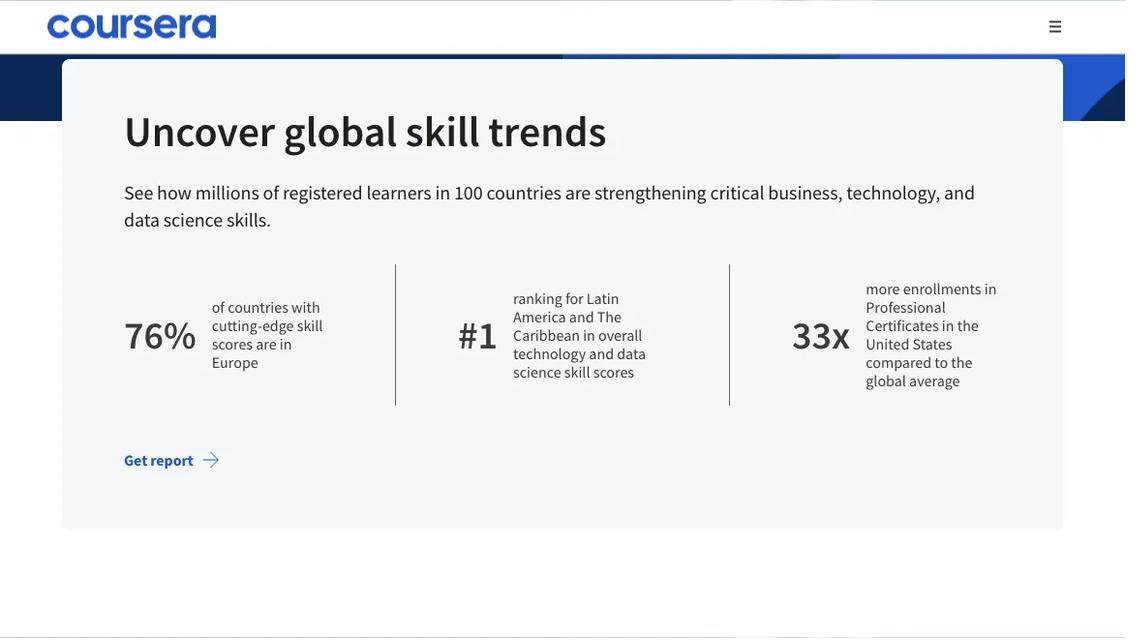 Task type: describe. For each thing, give the bounding box(es) containing it.
business,
[[768, 181, 843, 205]]

scores inside ranking for latin america and the caribbean in overall technology and data science skill scores
[[593, 362, 634, 382]]

skills.
[[227, 208, 271, 232]]

in right enrollments
[[985, 279, 997, 299]]

0 vertical spatial global
[[284, 104, 397, 157]]

100
[[454, 181, 483, 205]]

countries inside see how millions of registered learners in 100 countries are strengthening critical business, technology, and data science skills.
[[486, 181, 561, 205]]

1 vertical spatial and
[[569, 307, 594, 326]]

science inside see how millions of registered learners in 100 countries are strengthening critical business, technology, and data science skills.
[[163, 208, 223, 232]]

edge
[[262, 316, 294, 336]]

uncover
[[124, 104, 275, 157]]

cutting-
[[212, 316, 262, 336]]

76%
[[124, 310, 196, 359]]

see
[[124, 181, 153, 205]]

of countries with cutting-edge skill scores are in europe
[[212, 298, 323, 372]]

professional
[[866, 298, 946, 317]]

skill inside ranking for latin america and the caribbean in overall technology and data science skill scores
[[564, 362, 590, 382]]

1 horizontal spatial skill
[[406, 104, 480, 157]]

33x
[[792, 310, 850, 359]]

millions
[[195, 181, 259, 205]]

technology
[[513, 344, 586, 363]]

latin
[[587, 289, 619, 308]]

data inside see how millions of registered learners in 100 countries are strengthening critical business, technology, and data science skills.
[[124, 208, 160, 232]]

global inside more enrollments in professional certificates in the united states compared to the global average
[[866, 371, 906, 391]]

for
[[565, 289, 584, 308]]

see how millions of registered learners in 100 countries are strengthening critical business, technology, and data science skills.
[[124, 181, 975, 232]]

the
[[597, 307, 622, 326]]

0 vertical spatial the
[[957, 316, 979, 336]]

how
[[157, 181, 192, 205]]

registered
[[283, 181, 363, 205]]

scores inside of countries with cutting-edge skill scores are in europe
[[212, 335, 253, 354]]

data inside ranking for latin america and the caribbean in overall technology and data science skill scores
[[617, 344, 646, 363]]

overall
[[598, 325, 642, 345]]



Task type: vqa. For each thing, say whether or not it's contained in the screenshot.
Science
yes



Task type: locate. For each thing, give the bounding box(es) containing it.
1 horizontal spatial of
[[263, 181, 279, 205]]

0 vertical spatial countries
[[486, 181, 561, 205]]

trends
[[488, 104, 606, 157]]

science down how at the left of the page
[[163, 208, 223, 232]]

global
[[284, 104, 397, 157], [866, 371, 906, 391]]

with
[[292, 298, 320, 317]]

countries inside of countries with cutting-edge skill scores are in europe
[[228, 298, 288, 317]]

in inside ranking for latin america and the caribbean in overall technology and data science skill scores
[[583, 325, 595, 345]]

countries right 100
[[486, 181, 561, 205]]

data down see in the left of the page
[[124, 208, 160, 232]]

1 vertical spatial science
[[513, 362, 561, 382]]

strengthening
[[595, 181, 706, 205]]

0 vertical spatial scores
[[212, 335, 253, 354]]

the
[[957, 316, 979, 336], [951, 353, 973, 372]]

1 vertical spatial skill
[[297, 316, 323, 336]]

to
[[935, 353, 948, 372]]

skill up 100
[[406, 104, 480, 157]]

in down enrollments
[[942, 316, 954, 336]]

get report
[[124, 450, 193, 470]]

the right to
[[951, 353, 973, 372]]

compared
[[866, 353, 932, 372]]

in inside of countries with cutting-edge skill scores are in europe
[[280, 335, 292, 354]]

0 vertical spatial and
[[944, 181, 975, 205]]

#1
[[458, 310, 498, 359]]

scores down "overall"
[[593, 362, 634, 382]]

uncover global skill trends
[[124, 104, 606, 157]]

0 vertical spatial science
[[163, 208, 223, 232]]

scores left edge
[[212, 335, 253, 354]]

2 vertical spatial and
[[589, 344, 614, 363]]

science inside ranking for latin america and the caribbean in overall technology and data science skill scores
[[513, 362, 561, 382]]

data down the
[[617, 344, 646, 363]]

countries left 'with'
[[228, 298, 288, 317]]

0 horizontal spatial science
[[163, 208, 223, 232]]

skill down caribbean
[[564, 362, 590, 382]]

of inside of countries with cutting-edge skill scores are in europe
[[212, 298, 225, 317]]

in left 100
[[435, 181, 450, 205]]

are inside see how millions of registered learners in 100 countries are strengthening critical business, technology, and data science skills.
[[565, 181, 591, 205]]

1 horizontal spatial data
[[617, 344, 646, 363]]

science
[[163, 208, 223, 232], [513, 362, 561, 382]]

science down caribbean
[[513, 362, 561, 382]]

and right technology,
[[944, 181, 975, 205]]

ranking for latin america and the caribbean in overall technology and data science skill scores
[[513, 289, 646, 382]]

in left the
[[583, 325, 595, 345]]

and
[[944, 181, 975, 205], [569, 307, 594, 326], [589, 344, 614, 363]]

1 horizontal spatial are
[[565, 181, 591, 205]]

the right states at the bottom right of page
[[957, 316, 979, 336]]

caribbean
[[513, 325, 580, 345]]

coursera logo image
[[46, 15, 217, 39]]

0 vertical spatial are
[[565, 181, 591, 205]]

1 horizontal spatial scores
[[593, 362, 634, 382]]

learners
[[366, 181, 431, 205]]

in
[[435, 181, 450, 205], [985, 279, 997, 299], [942, 316, 954, 336], [583, 325, 595, 345], [280, 335, 292, 354]]

skill
[[406, 104, 480, 157], [297, 316, 323, 336], [564, 362, 590, 382]]

in inside see how millions of registered learners in 100 countries are strengthening critical business, technology, and data science skills.
[[435, 181, 450, 205]]

0 horizontal spatial data
[[124, 208, 160, 232]]

0 horizontal spatial skill
[[297, 316, 323, 336]]

states
[[913, 335, 952, 354]]

1 horizontal spatial countries
[[486, 181, 561, 205]]

1 horizontal spatial global
[[866, 371, 906, 391]]

0 vertical spatial data
[[124, 208, 160, 232]]

data
[[124, 208, 160, 232], [617, 344, 646, 363]]

get
[[124, 450, 147, 470]]

critical
[[710, 181, 764, 205]]

get report link
[[108, 437, 236, 483]]

2 vertical spatial skill
[[564, 362, 590, 382]]

1 vertical spatial the
[[951, 353, 973, 372]]

0 horizontal spatial scores
[[212, 335, 253, 354]]

1 vertical spatial of
[[212, 298, 225, 317]]

scores
[[212, 335, 253, 354], [593, 362, 634, 382]]

of
[[263, 181, 279, 205], [212, 298, 225, 317]]

1 vertical spatial countries
[[228, 298, 288, 317]]

of inside see how millions of registered learners in 100 countries are strengthening critical business, technology, and data science skills.
[[263, 181, 279, 205]]

more enrollments in professional certificates in the united states compared to the global average
[[866, 279, 997, 391]]

and inside see how millions of registered learners in 100 countries are strengthening critical business, technology, and data science skills.
[[944, 181, 975, 205]]

ranking
[[513, 289, 562, 308]]

of up europe
[[212, 298, 225, 317]]

certificates
[[866, 316, 939, 336]]

are
[[565, 181, 591, 205], [256, 335, 277, 354]]

0 horizontal spatial are
[[256, 335, 277, 354]]

1 horizontal spatial science
[[513, 362, 561, 382]]

report
[[150, 450, 193, 470]]

1 vertical spatial scores
[[593, 362, 634, 382]]

1 vertical spatial are
[[256, 335, 277, 354]]

europe
[[212, 353, 258, 372]]

0 vertical spatial skill
[[406, 104, 480, 157]]

america
[[513, 307, 566, 326]]

global up registered
[[284, 104, 397, 157]]

0 horizontal spatial of
[[212, 298, 225, 317]]

united
[[866, 335, 910, 354]]

0 horizontal spatial global
[[284, 104, 397, 157]]

in down 'with'
[[280, 335, 292, 354]]

more
[[866, 279, 900, 299]]

1 vertical spatial data
[[617, 344, 646, 363]]

skill right edge
[[297, 316, 323, 336]]

of up skills.
[[263, 181, 279, 205]]

are inside of countries with cutting-edge skill scores are in europe
[[256, 335, 277, 354]]

1 vertical spatial global
[[866, 371, 906, 391]]

countries
[[486, 181, 561, 205], [228, 298, 288, 317]]

2 horizontal spatial skill
[[564, 362, 590, 382]]

average
[[909, 371, 960, 391]]

0 vertical spatial of
[[263, 181, 279, 205]]

technology,
[[846, 181, 940, 205]]

and down the
[[589, 344, 614, 363]]

0 horizontal spatial countries
[[228, 298, 288, 317]]

global down united
[[866, 371, 906, 391]]

enrollments
[[903, 279, 981, 299]]

skill inside of countries with cutting-edge skill scores are in europe
[[297, 316, 323, 336]]

and left the
[[569, 307, 594, 326]]



